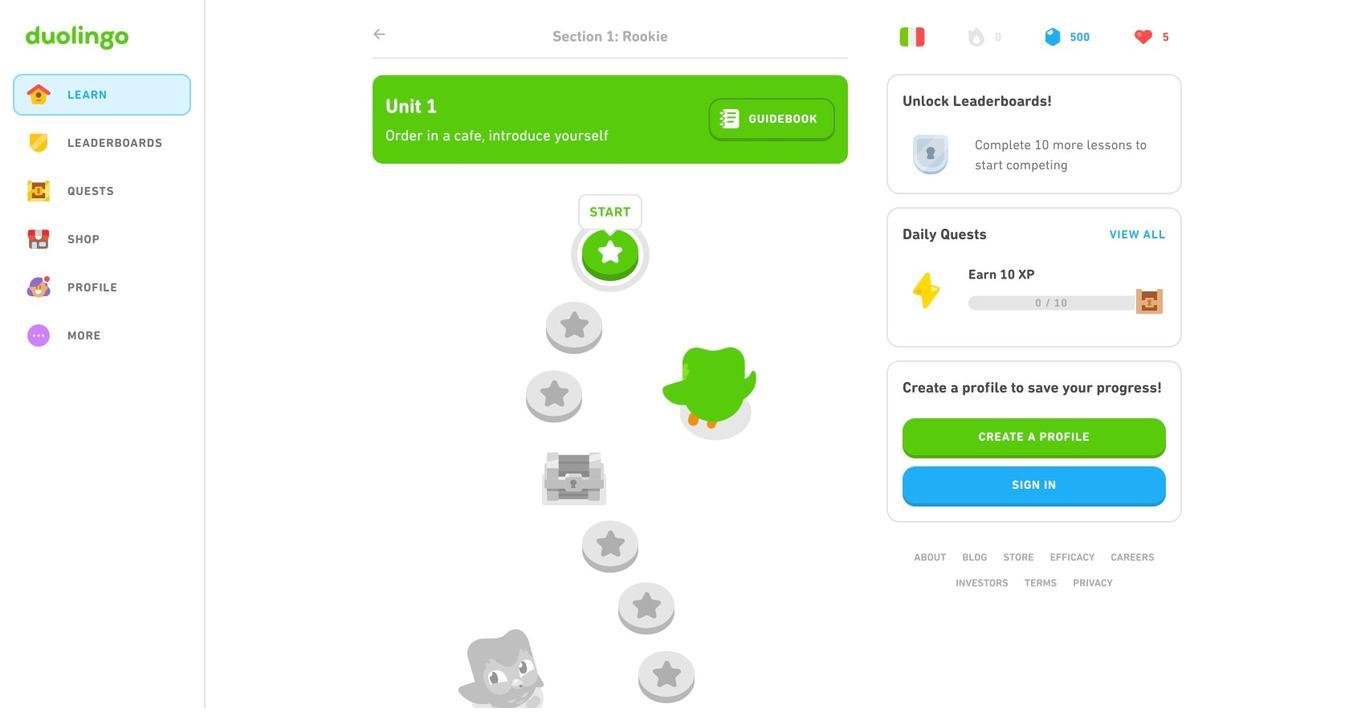 Task type: vqa. For each thing, say whether or not it's contained in the screenshot.
Guidebook icon
yes



Task type: locate. For each thing, give the bounding box(es) containing it.
guidebook image
[[720, 109, 739, 128]]

lesson 1 of 4 image
[[594, 238, 627, 266]]

lesson image
[[537, 380, 571, 407], [594, 530, 627, 558], [630, 592, 663, 619], [650, 661, 684, 688]]

progress bar
[[969, 296, 1135, 310]]

lesson image
[[558, 311, 591, 339]]



Task type: describe. For each thing, give the bounding box(es) containing it.
chest image
[[542, 443, 607, 515]]



